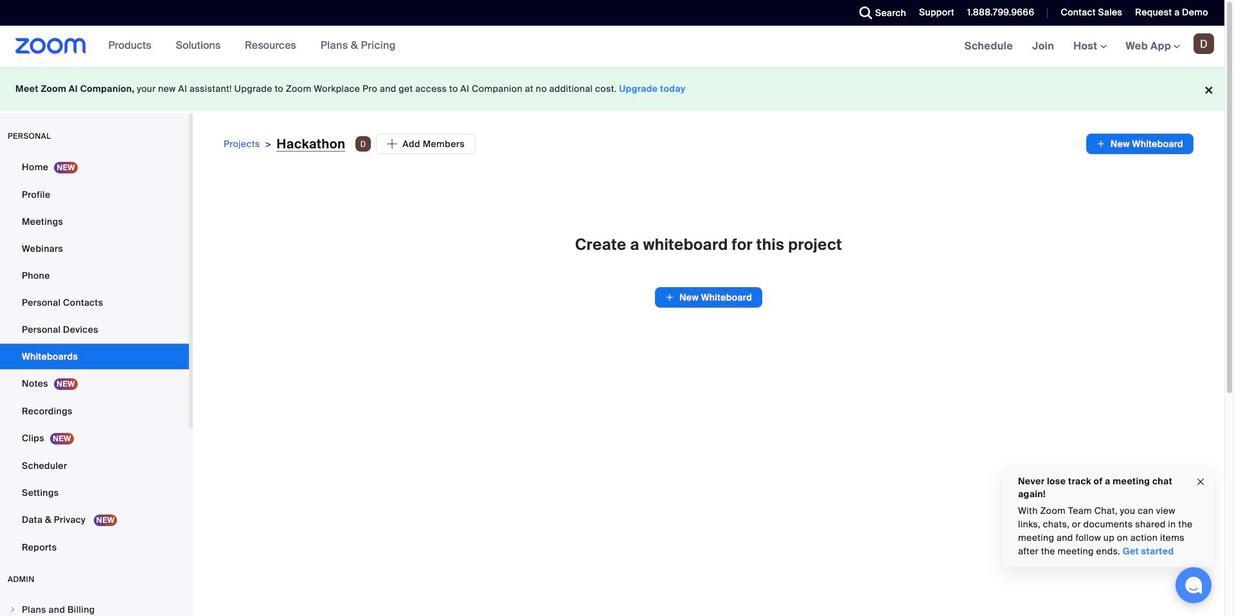 Task type: locate. For each thing, give the bounding box(es) containing it.
profile picture image
[[1194, 33, 1214, 54]]

1 horizontal spatial application
[[655, 287, 762, 308]]

application
[[356, 134, 476, 154], [1086, 134, 1194, 154], [655, 287, 762, 308]]

banner
[[0, 26, 1224, 67]]

0 horizontal spatial application
[[356, 134, 476, 154]]

menu item
[[0, 598, 189, 616]]

footer
[[0, 67, 1224, 111]]



Task type: describe. For each thing, give the bounding box(es) containing it.
zoom logo image
[[15, 38, 86, 54]]

product information navigation
[[86, 26, 406, 67]]

meetings navigation
[[955, 26, 1224, 67]]

close image
[[1196, 475, 1206, 489]]

personal menu menu
[[0, 154, 189, 562]]

add image
[[665, 291, 674, 304]]

2 horizontal spatial application
[[1086, 134, 1194, 154]]

add image
[[1096, 138, 1105, 150]]

open chat image
[[1185, 577, 1203, 595]]

project owner: dirk hardpeck image
[[356, 136, 371, 152]]

right image
[[9, 606, 17, 614]]



Task type: vqa. For each thing, say whether or not it's contained in the screenshot.
Home Small "icon"
no



